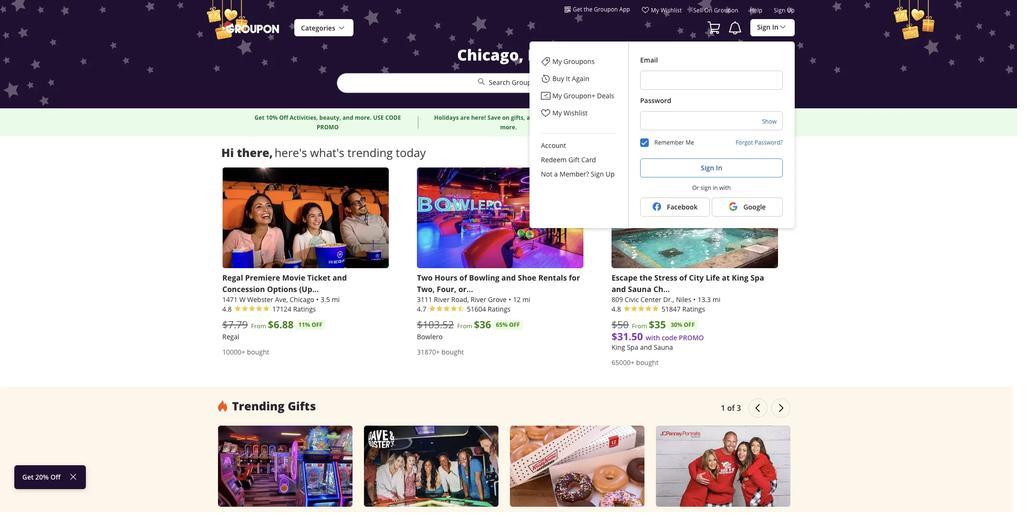 Task type: vqa. For each thing, say whether or not it's contained in the screenshot.
right staff
no



Task type: describe. For each thing, give the bounding box(es) containing it.
promo inside the get 10% off activities, beauty, and more. use code promo
[[317, 123, 339, 131]]

the for escape
[[640, 272, 653, 283]]

stress
[[655, 272, 678, 283]]

& inside holidays are here! save on gifts, activities, flowers & more.
[[579, 113, 583, 121]]

sell on groupon
[[694, 6, 739, 14]]

grove
[[488, 295, 507, 304]]

holidays are here! save on gifts, activities, flowers & more.
[[434, 113, 583, 131]]

chicago, il button
[[457, 44, 560, 65]]

regal premiere movie ticket and concession options (up... 1471 w webster ave, chicago • 3.5 mi
[[222, 272, 347, 304]]

31870+
[[417, 347, 440, 357]]

google
[[744, 202, 766, 211]]

0 vertical spatial my wishlist link
[[642, 6, 682, 18]]

groupon for on
[[714, 6, 739, 14]]

1 vertical spatial my wishlist
[[553, 108, 588, 117]]

today
[[396, 145, 426, 160]]

30%
[[671, 321, 683, 329]]

11% off
[[299, 321, 323, 329]]

save for more.
[[488, 113, 501, 121]]

from for $6.88
[[251, 322, 266, 330]]

mi inside two hours of bowling and shoe rentals for two, four, or... 3111 river road, river grove • 12 mi
[[523, 295, 531, 304]]

get for get 20% off
[[22, 473, 34, 482]]

4.8 for $35
[[612, 304, 621, 314]]

• inside regal premiere movie ticket and concession options (up... 1471 w webster ave, chicago • 3.5 mi
[[316, 295, 319, 304]]

$7.79
[[222, 318, 248, 331]]

holidays are here! save on gifts, activities, flowers & more. link
[[430, 113, 588, 132]]

809
[[612, 295, 623, 304]]

forgot
[[736, 138, 754, 146]]

from $6.88
[[251, 318, 294, 332]]

life
[[706, 272, 720, 283]]

0 vertical spatial with
[[720, 184, 731, 191]]

sauna inside $31.50 with code promo king spa and sauna
[[654, 343, 673, 352]]

activities,
[[527, 113, 555, 121]]

promo inside $31.50 with code promo king spa and sauna
[[679, 333, 704, 342]]

buy it again
[[553, 74, 590, 83]]

not a member? sign up link
[[530, 167, 629, 181]]

1 vertical spatial wishlist
[[564, 108, 588, 117]]

gift
[[569, 155, 580, 164]]

escape
[[612, 272, 638, 283]]

from for $36
[[457, 322, 473, 330]]

or sign in with
[[693, 184, 731, 191]]

mi inside regal premiere movie ticket and concession options (up... 1471 w webster ave, chicago • 3.5 mi
[[332, 295, 340, 304]]

or...
[[459, 284, 473, 294]]

2 horizontal spatial bought
[[637, 358, 659, 367]]

hours
[[435, 272, 458, 283]]

1
[[721, 403, 726, 413]]

from for $35
[[632, 322, 648, 330]]

buy
[[553, 74, 565, 83]]

Email email field
[[641, 71, 783, 90]]

1 river from the left
[[434, 295, 450, 304]]

1 horizontal spatial wishlist
[[661, 6, 682, 14]]

more. inside the get 10% off activities, beauty, and more. use code promo
[[355, 113, 372, 121]]

and inside regal premiere movie ticket and concession options (up... 1471 w webster ave, chicago • 3.5 mi
[[333, 272, 347, 283]]

the for get
[[584, 5, 593, 13]]

google button
[[712, 198, 784, 217]]

off for 20%
[[50, 473, 61, 482]]

1 vertical spatial in
[[716, 163, 723, 172]]

home
[[704, 113, 720, 121]]

redeem
[[541, 155, 567, 164]]

1471
[[222, 295, 238, 304]]

save for travel,
[[680, 113, 693, 121]]

webster
[[247, 295, 273, 304]]

regal for regal premiere movie ticket and concession options (up... 1471 w webster ave, chicago • 3.5 mi
[[222, 272, 243, 283]]

groupon for the
[[594, 5, 618, 13]]

premiere
[[245, 272, 280, 283]]

center
[[641, 295, 662, 304]]

sign up
[[774, 6, 795, 14]]

on for holidays are here! save on gifts, activities, flowers & more.
[[503, 113, 510, 121]]

spa inside $31.50 with code promo king spa and sauna
[[627, 343, 639, 352]]

notifications inbox image
[[728, 20, 743, 35]]

3
[[737, 403, 742, 413]]

get the groupon app button
[[565, 5, 630, 13]]

prep for thanksgiving! save on home decor, cleaning products, travel, florals & more. link
[[611, 113, 769, 132]]

bowling
[[469, 272, 500, 283]]

1 vertical spatial sign in
[[701, 163, 723, 172]]

my groupon+ deals
[[553, 91, 615, 100]]

$36
[[474, 318, 491, 332]]

thanksgiving!
[[639, 113, 679, 121]]

10000+
[[222, 347, 245, 357]]

flowers
[[556, 113, 578, 121]]

app
[[620, 5, 630, 13]]

on inside 'link'
[[705, 6, 713, 14]]

trending gifts
[[232, 398, 316, 414]]

$31.50
[[612, 330, 643, 344]]

holidays
[[434, 113, 459, 121]]

shoe
[[518, 272, 537, 283]]

trending
[[348, 145, 393, 160]]

king inside $31.50 with code promo king spa and sauna
[[612, 343, 626, 352]]

are
[[461, 113, 470, 121]]

off for $36
[[509, 321, 520, 329]]

2 search groupon search field from the top
[[337, 73, 681, 93]]

groupon+
[[564, 91, 596, 100]]

chicago,
[[457, 44, 524, 65]]

ratings for $36
[[488, 304, 511, 314]]

get for get the groupon app
[[573, 5, 583, 13]]

here!
[[471, 113, 486, 121]]

password
[[641, 96, 672, 105]]

31870+ bought
[[417, 347, 464, 357]]

sign right help
[[774, 6, 786, 14]]

3.5
[[321, 295, 330, 304]]

cleaning
[[741, 113, 765, 121]]

deals
[[597, 91, 615, 100]]

4.8 for $6.88
[[222, 304, 232, 314]]

use
[[373, 113, 384, 121]]

more. inside holidays are here! save on gifts, activities, flowers & more.
[[500, 123, 517, 131]]

there,
[[237, 145, 273, 160]]

my groupons link
[[530, 53, 629, 70]]

51604
[[467, 304, 486, 314]]

off for $35
[[684, 321, 695, 329]]

0 vertical spatial in
[[773, 22, 779, 32]]

remember me
[[655, 138, 695, 146]]

a
[[555, 169, 558, 179]]

concession
[[222, 284, 265, 294]]

il
[[528, 44, 542, 65]]

my down buy
[[553, 91, 562, 100]]

in
[[713, 184, 718, 191]]

30% off
[[671, 321, 695, 329]]

$6.88
[[268, 318, 294, 332]]

and inside escape the stress of city life at king spa and sauna ch... 809 civic center dr., niles • 13.3 mi
[[612, 284, 626, 294]]

regal for regal
[[222, 332, 239, 341]]

65000+
[[612, 358, 635, 367]]

from $36
[[457, 318, 491, 332]]



Task type: locate. For each thing, give the bounding box(es) containing it.
1 horizontal spatial my wishlist link
[[642, 6, 682, 18]]

and left shoe
[[502, 272, 516, 283]]

0 vertical spatial sauna
[[628, 284, 652, 294]]

the left app in the right of the page
[[584, 5, 593, 13]]

2 mi from the left
[[523, 295, 531, 304]]

get left app in the right of the page
[[573, 5, 583, 13]]

city
[[689, 272, 704, 283]]

password?
[[755, 138, 783, 146]]

1 vertical spatial the
[[640, 272, 653, 283]]

groupon right search on the top
[[512, 78, 540, 87]]

1 ratings from the left
[[293, 304, 316, 314]]

2 4.8 from the left
[[612, 304, 621, 314]]

my wishlist link left sell in the right of the page
[[642, 6, 682, 18]]

with inside $31.50 with code promo king spa and sauna
[[646, 333, 660, 342]]

decor,
[[722, 113, 739, 121]]

0 horizontal spatial in
[[716, 163, 723, 172]]

ratings
[[293, 304, 316, 314], [488, 304, 511, 314], [683, 304, 706, 314]]

Search Groupon search field
[[337, 44, 681, 108], [337, 73, 681, 93]]

it
[[566, 74, 571, 83]]

1 vertical spatial my wishlist link
[[530, 105, 629, 122]]

ratings for $6.88
[[293, 304, 316, 314]]

1 horizontal spatial in
[[773, 22, 779, 32]]

1 save from the left
[[488, 113, 501, 121]]

1 horizontal spatial mi
[[523, 295, 531, 304]]

ratings for $35
[[683, 304, 706, 314]]

off right 10%
[[279, 113, 288, 121]]

0 vertical spatial sign in button
[[751, 19, 795, 36]]

1 • from the left
[[316, 295, 319, 304]]

0 horizontal spatial on
[[503, 113, 510, 121]]

from inside from $6.88
[[251, 322, 266, 330]]

my
[[651, 6, 660, 14], [553, 57, 562, 66], [553, 91, 562, 100], [553, 108, 562, 117]]

1 vertical spatial off
[[50, 473, 61, 482]]

1 horizontal spatial groupon
[[594, 5, 618, 13]]

my up buy
[[553, 57, 562, 66]]

1 vertical spatial up
[[606, 169, 615, 179]]

sign in button down the sign up link
[[751, 19, 795, 36]]

from left $36
[[457, 322, 473, 330]]

2 horizontal spatial ratings
[[683, 304, 706, 314]]

categories
[[301, 23, 335, 32]]

civic
[[625, 295, 639, 304]]

rentals
[[539, 272, 567, 283]]

Password password field
[[641, 111, 783, 130]]

off right 20%
[[50, 473, 61, 482]]

2 ratings from the left
[[488, 304, 511, 314]]

facebook button
[[641, 198, 711, 217]]

1 vertical spatial king
[[612, 343, 626, 352]]

get inside the get 10% off activities, beauty, and more. use code promo
[[255, 113, 265, 121]]

facebook
[[667, 202, 698, 211]]

groupon inside 'link'
[[714, 6, 739, 14]]

what's
[[310, 145, 345, 160]]

& down home
[[713, 123, 717, 131]]

in
[[773, 22, 779, 32], [716, 163, 723, 172]]

• left 3.5
[[316, 295, 319, 304]]

0 horizontal spatial from
[[251, 322, 266, 330]]

groupon image
[[222, 20, 281, 34]]

trending
[[232, 398, 285, 414]]

• left 12 on the right bottom
[[509, 295, 511, 304]]

1 vertical spatial with
[[646, 333, 660, 342]]

my wishlist down my groupon+ deals link
[[553, 108, 588, 117]]

search
[[489, 78, 510, 87]]

more. down gifts,
[[500, 123, 517, 131]]

from left $35
[[632, 322, 648, 330]]

river up 51604
[[471, 295, 487, 304]]

17124 ratings
[[272, 304, 316, 314]]

3 • from the left
[[694, 295, 696, 304]]

3 off from the left
[[684, 321, 695, 329]]

0 vertical spatial get
[[573, 5, 583, 13]]

1 horizontal spatial from
[[457, 322, 473, 330]]

of right 1
[[728, 403, 735, 413]]

65% off
[[496, 321, 520, 329]]

0 vertical spatial regal
[[222, 272, 243, 283]]

1 search groupon search field from the top
[[337, 44, 681, 108]]

of
[[460, 272, 467, 283], [680, 272, 687, 283], [728, 403, 735, 413]]

0 horizontal spatial my wishlist link
[[530, 105, 629, 122]]

0 vertical spatial wishlist
[[661, 6, 682, 14]]

two hours of bowling and shoe rentals for two, four, or... 3111 river road, river grove • 12 mi
[[417, 272, 580, 304]]

for right rentals
[[569, 272, 580, 283]]

save inside holidays are here! save on gifts, activities, flowers & more.
[[488, 113, 501, 121]]

and up the 809
[[612, 284, 626, 294]]

2 horizontal spatial •
[[694, 295, 696, 304]]

1 horizontal spatial with
[[720, 184, 731, 191]]

promo down beauty,
[[317, 123, 339, 131]]

• left the "13.3"
[[694, 295, 696, 304]]

0 horizontal spatial more.
[[355, 113, 372, 121]]

code
[[386, 113, 401, 121]]

1 from from the left
[[251, 322, 266, 330]]

1 4.8 from the left
[[222, 304, 232, 314]]

1 regal from the top
[[222, 272, 243, 283]]

chicago, il
[[457, 44, 542, 65]]

0 horizontal spatial up
[[606, 169, 615, 179]]

off for 10%
[[279, 113, 288, 121]]

up
[[787, 6, 795, 14], [606, 169, 615, 179]]

two,
[[417, 284, 435, 294]]

more. down decor,
[[718, 123, 735, 131]]

on inside prep for thanksgiving! save on home decor, cleaning products, travel, florals & more.
[[695, 113, 702, 121]]

in up in on the top right of the page
[[716, 163, 723, 172]]

my down my groupon+ deals link
[[553, 108, 562, 117]]

save
[[488, 113, 501, 121], [680, 113, 693, 121]]

with right in on the top right of the page
[[720, 184, 731, 191]]

bought for $36
[[442, 347, 464, 357]]

0 horizontal spatial of
[[460, 272, 467, 283]]

groupon up notifications inbox image at the top of page
[[714, 6, 739, 14]]

sign up sign at right top
[[701, 163, 715, 172]]

hi
[[222, 145, 234, 160]]

of inside two hours of bowling and shoe rentals for two, four, or... 3111 river road, river grove • 12 mi
[[460, 272, 467, 283]]

4.8 down the 809
[[612, 304, 621, 314]]

ratings down grove at the left
[[488, 304, 511, 314]]

sauna down code
[[654, 343, 673, 352]]

2 from from the left
[[457, 322, 473, 330]]

for inside prep for thanksgiving! save on home decor, cleaning products, travel, florals & more.
[[629, 113, 638, 121]]

65000+ bought
[[612, 358, 659, 367]]

card
[[582, 155, 596, 164]]

options
[[267, 284, 297, 294]]

the inside button
[[584, 5, 593, 13]]

save right here!
[[488, 113, 501, 121]]

bought for $6.88
[[247, 347, 269, 357]]

remember
[[655, 138, 685, 146]]

spa right 'at'
[[751, 272, 765, 283]]

1 horizontal spatial •
[[509, 295, 511, 304]]

get for get 10% off activities, beauty, and more. use code promo
[[255, 113, 265, 121]]

mi right 3.5
[[332, 295, 340, 304]]

email
[[641, 55, 658, 64]]

2 horizontal spatial on
[[705, 6, 713, 14]]

0 horizontal spatial promo
[[317, 123, 339, 131]]

my wishlist link down groupon+
[[530, 105, 629, 122]]

0 vertical spatial for
[[629, 113, 638, 121]]

off right 65%
[[509, 321, 520, 329]]

$50
[[612, 318, 629, 331]]

0 horizontal spatial sauna
[[628, 284, 652, 294]]

sauna up civic
[[628, 284, 652, 294]]

sauna inside escape the stress of city life at king spa and sauna ch... 809 civic center dr., niles • 13.3 mi
[[628, 284, 652, 294]]

2 horizontal spatial groupon
[[714, 6, 739, 14]]

w
[[239, 295, 246, 304]]

1 horizontal spatial on
[[695, 113, 702, 121]]

bought right the 31870+
[[442, 347, 464, 357]]

0 horizontal spatial groupon
[[512, 78, 540, 87]]

from inside from $35
[[632, 322, 648, 330]]

of left city
[[680, 272, 687, 283]]

from $35
[[632, 318, 666, 332]]

forgot password?
[[736, 138, 783, 146]]

1 horizontal spatial spa
[[751, 272, 765, 283]]

0 vertical spatial the
[[584, 5, 593, 13]]

river down four,
[[434, 295, 450, 304]]

get left 10%
[[255, 113, 265, 121]]

groupon inside button
[[594, 5, 618, 13]]

2 • from the left
[[509, 295, 511, 304]]

0 vertical spatial sign in
[[758, 22, 779, 32]]

sign in up or sign in with
[[701, 163, 723, 172]]

regal down $7.79
[[222, 332, 239, 341]]

0 horizontal spatial the
[[584, 5, 593, 13]]

the
[[584, 5, 593, 13], [640, 272, 653, 283]]

from left the $6.88
[[251, 322, 266, 330]]

1 horizontal spatial off
[[509, 321, 520, 329]]

king inside escape the stress of city life at king spa and sauna ch... 809 civic center dr., niles • 13.3 mi
[[732, 272, 749, 283]]

2 horizontal spatial from
[[632, 322, 648, 330]]

& inside prep for thanksgiving! save on home decor, cleaning products, travel, florals & more.
[[713, 123, 717, 131]]

0 vertical spatial my wishlist
[[651, 6, 682, 14]]

and inside two hours of bowling and shoe rentals for two, four, or... 3111 river road, river grove • 12 mi
[[502, 272, 516, 283]]

2 horizontal spatial off
[[684, 321, 695, 329]]

1 horizontal spatial save
[[680, 113, 693, 121]]

off inside the get 10% off activities, beauty, and more. use code promo
[[279, 113, 288, 121]]

mi inside escape the stress of city life at king spa and sauna ch... 809 civic center dr., niles • 13.3 mi
[[713, 295, 721, 304]]

51604 ratings
[[467, 304, 511, 314]]

spa inside escape the stress of city life at king spa and sauna ch... 809 civic center dr., niles • 13.3 mi
[[751, 272, 765, 283]]

0 horizontal spatial river
[[434, 295, 450, 304]]

beauty,
[[320, 113, 341, 121]]

1 horizontal spatial river
[[471, 295, 487, 304]]

3111
[[417, 295, 432, 304]]

regal up concession
[[222, 272, 243, 283]]

for
[[629, 113, 638, 121], [569, 272, 580, 283]]

10%
[[266, 113, 278, 121]]

wishlist down my groupon+ deals link
[[564, 108, 588, 117]]

0 vertical spatial promo
[[317, 123, 339, 131]]

code
[[662, 333, 678, 342]]

0 horizontal spatial get
[[22, 473, 34, 482]]

road,
[[452, 295, 469, 304]]

1 horizontal spatial for
[[629, 113, 638, 121]]

0 vertical spatial spa
[[751, 272, 765, 283]]

show button
[[763, 117, 777, 126]]

my groupons
[[553, 57, 595, 66]]

0 horizontal spatial off
[[312, 321, 323, 329]]

2 off from the left
[[509, 321, 520, 329]]

1 horizontal spatial off
[[279, 113, 288, 121]]

from inside from $36
[[457, 322, 473, 330]]

and right beauty,
[[343, 113, 354, 121]]

bought down $31.50 with code promo king spa and sauna
[[637, 358, 659, 367]]

sell
[[694, 6, 703, 14]]

king up 65000+
[[612, 343, 626, 352]]

for inside two hours of bowling and shoe rentals for two, four, or... 3111 river road, river grove • 12 mi
[[569, 272, 580, 283]]

1 horizontal spatial king
[[732, 272, 749, 283]]

0 horizontal spatial mi
[[332, 295, 340, 304]]

groupon left app in the right of the page
[[594, 5, 618, 13]]

1 vertical spatial &
[[713, 123, 717, 131]]

spa up 65000+ bought
[[627, 343, 639, 352]]

of up or...
[[460, 272, 467, 283]]

on inside holidays are here! save on gifts, activities, flowers & more.
[[503, 113, 510, 121]]

• inside two hours of bowling and shoe rentals for two, four, or... 3111 river road, river grove • 12 mi
[[509, 295, 511, 304]]

get inside button
[[573, 5, 583, 13]]

travel,
[[673, 123, 692, 131]]

1 of 3
[[721, 403, 742, 413]]

search groupon search field containing chicago, il
[[337, 44, 681, 108]]

2 vertical spatial get
[[22, 473, 34, 482]]

redeem gift card link
[[530, 153, 629, 167]]

2 save from the left
[[680, 113, 693, 121]]

on left gifts,
[[503, 113, 510, 121]]

sign down help "link"
[[758, 22, 771, 32]]

and right ticket
[[333, 272, 347, 283]]

2 regal from the top
[[222, 332, 239, 341]]

mi right 12 on the right bottom
[[523, 295, 531, 304]]

get the groupon app
[[573, 5, 630, 13]]

0 horizontal spatial king
[[612, 343, 626, 352]]

0 horizontal spatial bought
[[247, 347, 269, 357]]

0 horizontal spatial off
[[50, 473, 61, 482]]

• inside escape the stress of city life at king spa and sauna ch... 809 civic center dr., niles • 13.3 mi
[[694, 295, 696, 304]]

on for prep for thanksgiving! save on home decor, cleaning products, travel, florals & more.
[[695, 113, 702, 121]]

1 horizontal spatial more.
[[500, 123, 517, 131]]

sign up link
[[774, 6, 795, 18]]

17124
[[272, 304, 292, 314]]

my wishlist left sell in the right of the page
[[651, 6, 682, 14]]

in down the sign up link
[[773, 22, 779, 32]]

11%
[[299, 321, 310, 329]]

1 horizontal spatial ratings
[[488, 304, 511, 314]]

off for $6.88
[[312, 321, 323, 329]]

hi there, here's what's trending today
[[222, 145, 426, 160]]

niles
[[676, 295, 692, 304]]

1 horizontal spatial &
[[713, 123, 717, 131]]

king
[[732, 272, 749, 283], [612, 343, 626, 352]]

products,
[[644, 123, 671, 131]]

get 10% off activities, beauty, and more. use code promo
[[255, 113, 401, 131]]

3 ratings from the left
[[683, 304, 706, 314]]

1 vertical spatial sign in button
[[641, 158, 783, 178]]

promo down 30% off
[[679, 333, 704, 342]]

more. inside prep for thanksgiving! save on home decor, cleaning products, travel, florals & more.
[[718, 123, 735, 131]]

& right flowers
[[579, 113, 583, 121]]

1 mi from the left
[[332, 295, 340, 304]]

again
[[572, 74, 590, 83]]

1 horizontal spatial sign in
[[758, 22, 779, 32]]

1 vertical spatial for
[[569, 272, 580, 283]]

0 vertical spatial &
[[579, 113, 583, 121]]

more.
[[355, 113, 372, 121], [500, 123, 517, 131], [718, 123, 735, 131]]

0 horizontal spatial sign in
[[701, 163, 723, 172]]

on right sell in the right of the page
[[705, 6, 713, 14]]

2 horizontal spatial more.
[[718, 123, 735, 131]]

0 horizontal spatial save
[[488, 113, 501, 121]]

chicago
[[290, 295, 315, 304]]

0 horizontal spatial wishlist
[[564, 108, 588, 117]]

0 horizontal spatial &
[[579, 113, 583, 121]]

gifts
[[288, 398, 316, 414]]

0 horizontal spatial with
[[646, 333, 660, 342]]

1 horizontal spatial get
[[255, 113, 265, 121]]

1 off from the left
[[312, 321, 323, 329]]

ratings down chicago
[[293, 304, 316, 314]]

10000+ bought
[[222, 347, 269, 357]]

2 horizontal spatial get
[[573, 5, 583, 13]]

save up the travel,
[[680, 113, 693, 121]]

and up 65000+ bought
[[640, 343, 652, 352]]

1 horizontal spatial 4.8
[[612, 304, 621, 314]]

1 vertical spatial get
[[255, 113, 265, 121]]

and inside the get 10% off activities, beauty, and more. use code promo
[[343, 113, 354, 121]]

1 horizontal spatial my wishlist
[[651, 6, 682, 14]]

1 horizontal spatial the
[[640, 272, 653, 283]]

1 horizontal spatial promo
[[679, 333, 704, 342]]

0 horizontal spatial spa
[[627, 343, 639, 352]]

2 horizontal spatial mi
[[713, 295, 721, 304]]

65%
[[496, 321, 508, 329]]

1 horizontal spatial bought
[[442, 347, 464, 357]]

bought right 10000+
[[247, 347, 269, 357]]

sign in button up or sign in with
[[641, 158, 783, 178]]

the left stress
[[640, 272, 653, 283]]

or
[[693, 184, 700, 191]]

off right 30%
[[684, 321, 695, 329]]

bowlero
[[417, 332, 443, 341]]

sign down the card
[[591, 169, 604, 179]]

off right 11%
[[312, 321, 323, 329]]

me
[[686, 138, 695, 146]]

0 vertical spatial off
[[279, 113, 288, 121]]

up right help
[[787, 6, 795, 14]]

with down from $35
[[646, 333, 660, 342]]

mi right the "13.3"
[[713, 295, 721, 304]]

buy it again link
[[530, 70, 629, 87]]

ratings down "niles"
[[683, 304, 706, 314]]

help
[[750, 6, 763, 14]]

0 vertical spatial king
[[732, 272, 749, 283]]

0 horizontal spatial ratings
[[293, 304, 316, 314]]

0 horizontal spatial •
[[316, 295, 319, 304]]

prep for thanksgiving! save on home decor, cleaning products, travel, florals & more.
[[615, 113, 765, 131]]

2 river from the left
[[471, 295, 487, 304]]

0 vertical spatial up
[[787, 6, 795, 14]]

regal
[[222, 272, 243, 283], [222, 332, 239, 341]]

the inside escape the stress of city life at king spa and sauna ch... 809 civic center dr., niles • 13.3 mi
[[640, 272, 653, 283]]

get left 20%
[[22, 473, 34, 482]]

more. left use
[[355, 113, 372, 121]]

four,
[[437, 284, 457, 294]]

0 horizontal spatial my wishlist
[[553, 108, 588, 117]]

4.8 down the 1471
[[222, 304, 232, 314]]

up down 'redeem gift card' link
[[606, 169, 615, 179]]

regal inside regal premiere movie ticket and concession options (up... 1471 w webster ave, chicago • 3.5 mi
[[222, 272, 243, 283]]

1 vertical spatial regal
[[222, 332, 239, 341]]

for right prep in the top of the page
[[629, 113, 638, 121]]

account link
[[530, 138, 629, 153]]

1 vertical spatial promo
[[679, 333, 704, 342]]

sign in down help "link"
[[758, 22, 779, 32]]

1 horizontal spatial up
[[787, 6, 795, 14]]

3 from from the left
[[632, 322, 648, 330]]

king right 'at'
[[732, 272, 749, 283]]

from
[[251, 322, 266, 330], [457, 322, 473, 330], [632, 322, 648, 330]]

ave,
[[275, 295, 288, 304]]

2 horizontal spatial of
[[728, 403, 735, 413]]

my right app in the right of the page
[[651, 6, 660, 14]]

of inside escape the stress of city life at king spa and sauna ch... 809 civic center dr., niles • 13.3 mi
[[680, 272, 687, 283]]

3 mi from the left
[[713, 295, 721, 304]]

1 vertical spatial sauna
[[654, 343, 673, 352]]

on up florals
[[695, 113, 702, 121]]

save inside prep for thanksgiving! save on home decor, cleaning products, travel, florals & more.
[[680, 113, 693, 121]]

and inside $31.50 with code promo king spa and sauna
[[640, 343, 652, 352]]

wishlist left sell in the right of the page
[[661, 6, 682, 14]]



